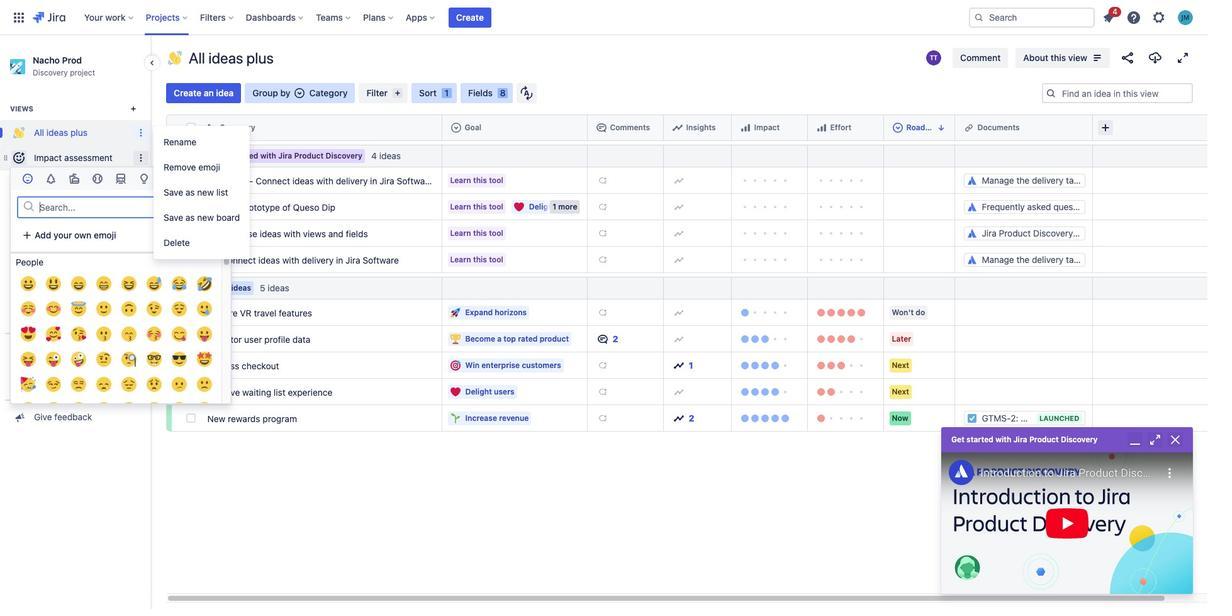 Task type: vqa. For each thing, say whether or not it's contained in the screenshot.
it service management
no



Task type: describe. For each thing, give the bounding box(es) containing it.
notifications image
[[1101, 10, 1116, 25]]

5
[[260, 283, 265, 293]]

plans
[[363, 12, 386, 22]]

rename button
[[154, 130, 250, 155]]

impact assessment link
[[0, 146, 151, 171]]

:laughing: image
[[121, 277, 137, 292]]

win
[[465, 360, 480, 370]]

Search field
[[969, 7, 1095, 27]]

goal image
[[451, 122, 461, 133]]

insights
[[686, 122, 716, 132]]

create button
[[449, 7, 491, 27]]

expand
[[465, 307, 493, 317]]

vs
[[64, 178, 73, 188]]

nacho
[[33, 55, 60, 65]]

comment button
[[953, 48, 1008, 68]]

launched
[[1039, 414, 1079, 422]]

become a top rated product
[[465, 334, 569, 343]]

create for create
[[456, 12, 484, 22]]

summary
[[220, 122, 255, 132]]

impact for impact
[[754, 122, 780, 132]]

:face_with_raised_eyebrow: image
[[96, 352, 111, 367]]

project settings
[[34, 374, 98, 385]]

roadmap
[[68, 203, 104, 214]]

dashboards button
[[242, 7, 308, 27]]

expand image
[[1175, 50, 1190, 65]]

this for 3 - connect ideas with delivery in jira software
[[473, 255, 487, 264]]

search image
[[974, 12, 984, 22]]

new for board
[[197, 212, 214, 223]]

gtms-2: get approvals on pos
[[1084, 410, 1208, 421]]

sample ideas
[[202, 283, 251, 293]]

- for connect
[[215, 255, 219, 265]]

remove
[[164, 162, 196, 172]]

about this view button
[[1016, 48, 1110, 68]]

:rocket: image
[[450, 307, 460, 317]]

save as new board
[[164, 212, 240, 223]]

prototype
[[240, 202, 280, 212]]

dip
[[322, 202, 335, 212]]

project settings button
[[0, 367, 151, 392]]

:confused: image
[[172, 377, 187, 392]]

this for copy of 3 - connect ideas with delivery in jira software
[[473, 175, 487, 185]]

data
[[293, 334, 310, 344]]

plus for topmost :wave: image :wave: icon
[[246, 49, 274, 67]]

become
[[465, 334, 495, 343]]

appswitcher icon image
[[11, 10, 26, 25]]

- for prioritise
[[215, 228, 219, 239]]

apps button
[[402, 7, 440, 27]]

feedback image
[[12, 411, 25, 424]]

product timeline link
[[0, 221, 151, 246]]

:weary: image
[[121, 402, 137, 417]]

3 - connect ideas with delivery in jira software
[[207, 255, 399, 265]]

prod
[[62, 55, 82, 65]]

learn this tool for 3 - connect ideas with delivery in jira software
[[450, 255, 503, 264]]

1 inside 1 button
[[689, 360, 693, 370]]

comments image
[[596, 122, 606, 133]]

share image
[[1120, 50, 1135, 65]]

timeline
[[68, 228, 100, 239]]

0 vertical spatial 2 button
[[592, 329, 658, 349]]

dashboards
[[246, 12, 296, 22]]

5 ideas
[[260, 283, 289, 293]]

1 horizontal spatial delight
[[529, 202, 556, 211]]

:kissing_smiling_eyes: image
[[121, 327, 137, 342]]

product roadmap link
[[0, 196, 151, 221]]

activity image
[[90, 171, 105, 187]]

save for save as new list
[[164, 187, 183, 198]]

0 vertical spatial 3
[[241, 175, 247, 186]]

2:
[[1113, 410, 1121, 421]]

help image
[[1126, 10, 1141, 25]]

:smile: image
[[71, 277, 86, 292]]

a
[[497, 334, 502, 343]]

learn for 3 - connect ideas with delivery in jira software
[[450, 255, 471, 264]]

give
[[34, 412, 52, 422]]

objects image
[[137, 171, 152, 187]]

later
[[892, 334, 911, 343]]

create an idea button
[[166, 83, 241, 103]]

summary button
[[202, 118, 437, 138]]

next for improve waiting list experience
[[892, 387, 909, 396]]

emoji picker dialog
[[10, 167, 232, 609]]

0 horizontal spatial get
[[951, 435, 964, 444]]

:upside_down: image
[[121, 302, 137, 317]]

:trophy: image
[[450, 334, 460, 344]]

0 horizontal spatial users
[[494, 387, 514, 396]]

create an idea
[[174, 87, 234, 98]]

:innocent: image
[[71, 302, 86, 317]]

:trophy: image
[[450, 334, 460, 344]]

own
[[74, 230, 91, 241]]

insights button
[[669, 118, 726, 138]]

next for express checkout
[[892, 360, 909, 370]]

about
[[1023, 52, 1048, 63]]

work
[[105, 12, 126, 22]]

:grin: image
[[96, 277, 111, 292]]

gtms-
[[1084, 410, 1113, 421]]

summary image
[[206, 122, 216, 133]]

8
[[500, 87, 506, 98]]

delivery status
[[34, 253, 94, 264]]

:smiling_face_with_3_hearts: image
[[46, 327, 61, 342]]

add your own emoji button
[[17, 226, 124, 246]]

impact image
[[740, 122, 750, 133]]

1 vertical spatial 3
[[207, 255, 213, 265]]

:blush: image
[[46, 302, 61, 317]]

effort inside button
[[830, 122, 851, 132]]

your profile and settings image
[[1178, 10, 1193, 25]]

plans button
[[359, 7, 398, 27]]

1 button
[[669, 355, 726, 375]]

your
[[84, 12, 103, 22]]

comment
[[960, 52, 1001, 63]]

tool for 3 - connect ideas with delivery in jira software
[[489, 255, 503, 264]]

:heart_eyes: image
[[21, 327, 36, 342]]

autosave is enabled image
[[520, 86, 533, 101]]

:smirk: image
[[46, 377, 61, 392]]

delete
[[164, 237, 190, 248]]

pick an emoji image
[[11, 151, 26, 166]]

more views
[[34, 278, 80, 289]]

:yum: image
[[172, 327, 187, 342]]

view
[[1068, 52, 1087, 63]]

hyperlink image
[[964, 122, 974, 133]]

as for list
[[186, 187, 195, 198]]

export image
[[1148, 50, 1163, 65]]

:frowning2: image
[[21, 402, 36, 417]]

0 horizontal spatial delivery
[[302, 255, 334, 265]]

:unamused: image
[[71, 377, 86, 392]]

:relaxed: image
[[21, 302, 36, 317]]

0 horizontal spatial :wave: image
[[13, 127, 25, 139]]

:confounded: image
[[71, 402, 86, 417]]

give feedback button
[[0, 405, 151, 430]]

2 learn this tool from the top
[[450, 202, 503, 211]]

user
[[244, 334, 262, 344]]

program
[[263, 413, 297, 424]]

:smiley: image
[[46, 277, 61, 292]]

save as new list
[[164, 187, 228, 198]]

first
[[220, 202, 238, 212]]

board
[[216, 212, 240, 223]]

banner containing your work
[[0, 0, 1208, 35]]

:grinning: image
[[21, 277, 36, 292]]

save as new board button
[[154, 205, 250, 230]]

all ideas plus for topmost :wave: image
[[189, 49, 274, 67]]

emoji inside button
[[94, 230, 116, 241]]

views inside group
[[57, 278, 80, 289]]

:stuck_out_tongue_closed_eyes: image
[[21, 352, 36, 367]]

pos
[[1195, 410, 1208, 421]]

:zany_face: image
[[71, 352, 86, 367]]

polaris common.ui.field config.add.add more.icon image
[[1098, 120, 1113, 135]]

more
[[558, 202, 577, 211]]

add your own emoji
[[35, 230, 116, 241]]

expand horizons
[[465, 307, 527, 317]]

:kissing_heart: image
[[71, 327, 86, 342]]

tool for copy of 3 - connect ideas with delivery in jira software
[[489, 175, 503, 185]]

:star_struck: image
[[197, 352, 212, 367]]

this inside about this view dropdown button
[[1051, 52, 1066, 63]]

sample
[[202, 283, 229, 293]]

an
[[204, 87, 214, 98]]

save for save as new board
[[164, 212, 183, 223]]

2 for 2 button to the bottom
[[689, 412, 694, 423]]

more
[[34, 278, 55, 289]]

documents button
[[960, 118, 1088, 138]]

:sob: image
[[197, 402, 212, 417]]

improve waiting list experience
[[207, 387, 332, 397]]

group by
[[252, 87, 290, 98]]

rename
[[164, 137, 196, 147]]

archive
[[34, 345, 64, 356]]

0 horizontal spatial of
[[231, 175, 239, 186]]

delivery
[[34, 253, 67, 264]]

improve
[[207, 387, 240, 397]]

single select dropdown image
[[294, 88, 304, 98]]

idea
[[216, 87, 234, 98]]

1 horizontal spatial delight users
[[529, 202, 578, 211]]

won't do
[[892, 307, 925, 317]]

jira product discovery navigation element
[[0, 35, 232, 609]]

:wave: image for topmost :wave: image
[[168, 51, 182, 65]]

roadmap
[[906, 122, 941, 132]]

show description image
[[1090, 50, 1105, 65]]

all for leftmost :wave: image
[[34, 127, 44, 138]]

more views link
[[0, 271, 151, 297]]

1 vertical spatial of
[[282, 202, 291, 212]]

- for first
[[214, 202, 218, 212]]

:rofl: image
[[197, 277, 212, 292]]

header.desc image
[[936, 122, 946, 133]]

sidebar.ideas.more image
[[136, 128, 146, 138]]



Task type: locate. For each thing, give the bounding box(es) containing it.
:worried: image
[[147, 377, 162, 392]]

0 vertical spatial views
[[303, 228, 326, 239]]

0 vertical spatial in
[[370, 175, 377, 186]]

plus inside group
[[70, 127, 87, 138]]

do
[[916, 307, 925, 317]]

1 horizontal spatial 2
[[613, 333, 618, 344]]

0 horizontal spatial 2
[[207, 228, 213, 239]]

4 tool from the top
[[489, 255, 503, 264]]

0 vertical spatial plus
[[246, 49, 274, 67]]

now
[[892, 413, 908, 423]]

new for list
[[197, 187, 214, 198]]

0 horizontal spatial emoji
[[94, 230, 116, 241]]

list down copy
[[216, 187, 228, 198]]

3 up :rofl: image
[[207, 255, 213, 265]]

0 vertical spatial save
[[164, 187, 183, 198]]

impact left vs
[[34, 178, 62, 188]]

new left board
[[197, 212, 214, 223]]

users right :heart: icon
[[558, 202, 578, 211]]

collapse all image
[[169, 120, 184, 135]]

teams button
[[312, 7, 355, 27]]

1 vertical spatial get
[[951, 435, 964, 444]]

horizons
[[495, 307, 527, 317]]

2 down 1 button
[[689, 412, 694, 423]]

gtms-2: get approvals on pos link
[[964, 410, 1208, 425]]

0 vertical spatial emoji
[[198, 162, 220, 172]]

feedback
[[54, 412, 92, 422]]

2 insights image from the top
[[674, 413, 684, 423]]

1 vertical spatial new
[[197, 212, 214, 223]]

insights image for 1
[[674, 360, 684, 370]]

all for topmost :wave: image
[[189, 49, 205, 67]]

copy of 3 - connect ideas with delivery in jira software
[[207, 175, 433, 186]]

delight users right :heart: icon
[[529, 202, 578, 211]]

learn
[[450, 175, 471, 185], [450, 202, 471, 211], [450, 228, 471, 238], [450, 255, 471, 264]]

explore
[[207, 307, 238, 318]]

as inside button
[[186, 212, 195, 223]]

list inside "button"
[[216, 187, 228, 198]]

plus up impact assessment link
[[70, 127, 87, 138]]

1 horizontal spatial emoji
[[198, 162, 220, 172]]

:wave: image down views
[[13, 127, 25, 139]]

0 vertical spatial get
[[1124, 410, 1138, 421]]

effort image
[[816, 122, 826, 133]]

save inside 'save as new list' "button"
[[164, 187, 183, 198]]

documents
[[977, 122, 1020, 132]]

revenue
[[499, 413, 529, 423]]

1 vertical spatial save
[[164, 212, 183, 223]]

plus
[[246, 49, 274, 67], [70, 127, 87, 138]]

give feedback
[[34, 412, 92, 422]]

1 learn from the top
[[450, 175, 471, 185]]

product
[[294, 151, 324, 160], [294, 151, 324, 160], [34, 203, 66, 214], [34, 228, 66, 239], [1029, 435, 1059, 444]]

:seedling: image
[[450, 413, 460, 423], [450, 413, 460, 423]]

connect down prioritise
[[222, 255, 256, 265]]

product timeline
[[34, 228, 100, 239]]

comments image
[[597, 334, 607, 344]]

:wave: image down projects popup button
[[168, 51, 182, 65]]

2 as from the top
[[186, 212, 195, 223]]

1 save from the top
[[164, 187, 183, 198]]

1 horizontal spatial list
[[274, 387, 285, 397]]

plus for :wave: icon in all ideas plus link
[[70, 127, 87, 138]]

1 vertical spatial all
[[34, 127, 44, 138]]

all ideas plus up impact assessment
[[34, 127, 87, 138]]

express
[[207, 360, 239, 371]]

:relieved: image
[[172, 302, 187, 317]]

1 horizontal spatial views
[[303, 228, 326, 239]]

insights image
[[672, 122, 682, 133]]

group containing all ideas plus
[[0, 88, 232, 609]]

2 new from the top
[[197, 212, 214, 223]]

1 horizontal spatial get
[[1124, 410, 1138, 421]]

0 vertical spatial of
[[231, 175, 239, 186]]

getting started with jira product discovery
[[202, 151, 362, 160], [202, 151, 362, 160]]

0 vertical spatial delivery
[[336, 175, 368, 186]]

1 new from the top
[[197, 187, 214, 198]]

1 vertical spatial as
[[186, 212, 195, 223]]

learn this tool
[[450, 175, 503, 185], [450, 202, 503, 211], [450, 228, 503, 238], [450, 255, 503, 264]]

:stuck_out_tongue_winking_eye: image
[[46, 352, 61, 367]]

0 horizontal spatial :wave: image
[[13, 127, 25, 139]]

1 tool from the top
[[489, 175, 503, 185]]

0 vertical spatial users
[[558, 202, 578, 211]]

all inside group
[[34, 127, 44, 138]]

1 vertical spatial :wave: image
[[13, 127, 25, 139]]

delivery down and
[[302, 255, 334, 265]]

delight right :heart: icon
[[529, 202, 556, 211]]

0 horizontal spatial list
[[216, 187, 228, 198]]

1 vertical spatial insights image
[[674, 413, 684, 423]]

0 vertical spatial as
[[186, 187, 195, 198]]

of right copy
[[231, 175, 239, 186]]

1 horizontal spatial users
[[558, 202, 578, 211]]

cell
[[442, 115, 588, 141], [588, 115, 664, 141], [664, 115, 732, 141], [732, 115, 808, 141], [808, 115, 884, 141], [884, 115, 955, 141], [955, 115, 1093, 141], [1093, 115, 1208, 141], [1093, 145, 1208, 167], [1093, 167, 1208, 194], [884, 194, 955, 220], [1093, 194, 1208, 220], [884, 220, 955, 247], [1093, 220, 1208, 247], [884, 247, 955, 273], [1093, 247, 1208, 273], [955, 299, 1093, 326], [1093, 299, 1208, 326], [955, 326, 1093, 352], [1093, 326, 1208, 352], [955, 352, 1093, 379], [1093, 352, 1208, 379], [955, 379, 1093, 405], [1093, 379, 1208, 405], [1093, 405, 1208, 432]]

copy
[[207, 175, 228, 186]]

0 vertical spatial next
[[892, 360, 909, 370]]

all up create an idea at the top left
[[189, 49, 205, 67]]

emoji inside button
[[198, 162, 220, 172]]

all ideas plus for leftmost :wave: image
[[34, 127, 87, 138]]

increase
[[465, 413, 497, 423]]

sidebar.ideas.more image
[[136, 153, 146, 163]]

delight users up increase revenue
[[465, 387, 514, 396]]

0 horizontal spatial delight
[[465, 387, 492, 396]]

effort right vs
[[76, 178, 98, 188]]

settings image
[[1151, 10, 1167, 25]]

1 horizontal spatial 2 button
[[669, 408, 726, 428]]

new down the productivity image on the left top of page
[[197, 187, 214, 198]]

settings
[[65, 374, 98, 385]]

tool for 2 - prioritise ideas with views and fields
[[489, 228, 503, 238]]

1 vertical spatial emoji
[[94, 230, 116, 241]]

flags image
[[183, 171, 198, 187]]

0 vertical spatial connect
[[256, 175, 290, 186]]

create right "apps" popup button
[[456, 12, 484, 22]]

symbols image
[[160, 171, 175, 187]]

discovery inside nacho prod discovery project
[[33, 68, 68, 78]]

features
[[279, 307, 312, 318]]

:dart: image
[[450, 360, 460, 370], [450, 360, 460, 370]]

1 as from the top
[[186, 187, 195, 198]]

- left the first
[[214, 202, 218, 212]]

create left an
[[174, 87, 201, 98]]

:disappointed: image
[[96, 377, 111, 392]]

- up prototype
[[249, 175, 253, 186]]

add
[[35, 230, 51, 241]]

:slight_smile: image
[[96, 302, 111, 317]]

0 vertical spatial effort
[[830, 122, 851, 132]]

comments
[[610, 122, 650, 132]]

increase revenue
[[465, 413, 529, 423]]

learn for copy of 3 - connect ideas with delivery in jira software
[[450, 175, 471, 185]]

primary element
[[8, 0, 959, 35]]

users
[[558, 202, 578, 211], [494, 387, 514, 396]]

:wink: image
[[147, 302, 162, 317]]

connect
[[256, 175, 290, 186], [222, 255, 256, 265]]

learn for 2 - prioritise ideas with views and fields
[[450, 228, 471, 238]]

new inside button
[[197, 212, 214, 223]]

as down save as new list
[[186, 212, 195, 223]]

save inside save as new board button
[[164, 212, 183, 223]]

0 horizontal spatial delight users
[[465, 387, 514, 396]]

1 horizontal spatial create
[[456, 12, 484, 22]]

your
[[54, 230, 72, 241]]

1 horizontal spatial plus
[[246, 49, 274, 67]]

1 vertical spatial all ideas plus
[[34, 127, 87, 138]]

:partying_face: image
[[21, 377, 36, 392]]

:kissing: image
[[96, 327, 111, 342]]

1 horizontal spatial 3
[[241, 175, 247, 186]]

impact right 'impact' image
[[754, 122, 780, 132]]

1 next from the top
[[892, 360, 909, 370]]

refactor
[[207, 334, 242, 344]]

1 horizontal spatial all ideas plus
[[189, 49, 274, 67]]

rewards
[[228, 413, 260, 424]]

2 save from the top
[[164, 212, 183, 223]]

:heart: image
[[514, 202, 524, 212], [450, 387, 460, 397], [450, 387, 460, 397]]

started
[[231, 151, 258, 160], [231, 151, 258, 160], [966, 435, 993, 444]]

banner
[[0, 0, 1208, 35]]

win enterprise customers
[[465, 360, 561, 370]]

nature image
[[43, 171, 58, 187]]

teams
[[316, 12, 343, 22]]

2 vertical spatial 2
[[689, 412, 694, 423]]

archive button
[[0, 338, 151, 363]]

1 horizontal spatial :wave: image
[[168, 51, 182, 65]]

1 vertical spatial in
[[336, 255, 343, 265]]

0 vertical spatial list
[[216, 187, 228, 198]]

3 tool from the top
[[489, 228, 503, 238]]

list right waiting
[[274, 387, 285, 397]]

2 down save as new board
[[207, 228, 213, 239]]

1 more
[[553, 202, 577, 211]]

filter button
[[359, 83, 408, 103]]

:wave: image
[[168, 51, 182, 65], [13, 127, 25, 139]]

new inside "button"
[[197, 187, 214, 198]]

next down later
[[892, 360, 909, 370]]

views
[[10, 104, 33, 113]]

your work button
[[80, 7, 138, 27]]

0 horizontal spatial views
[[57, 278, 80, 289]]

2 next from the top
[[892, 387, 909, 396]]

choose an emoji category tab list
[[11, 168, 231, 190]]

1 horizontal spatial delivery
[[336, 175, 368, 186]]

next up now on the right bottom of page
[[892, 387, 909, 396]]

roadmap image
[[893, 122, 903, 133]]

delivery up fields
[[336, 175, 368, 186]]

jira image
[[33, 10, 65, 25], [33, 10, 65, 25]]

effort inside jira product discovery navigation element
[[76, 178, 98, 188]]

1 vertical spatial create
[[174, 87, 201, 98]]

3 learn this tool from the top
[[450, 228, 503, 238]]

Find an idea in this view field
[[1058, 84, 1192, 102]]

create inside primary element
[[456, 12, 484, 22]]

:smiling_face_with_tear: image
[[197, 302, 212, 317]]

filters
[[200, 12, 226, 22]]

4 inside banner
[[1113, 7, 1117, 16]]

:stuck_out_tongue: image
[[197, 327, 212, 342]]

emoji right own
[[94, 230, 116, 241]]

productivity image
[[207, 171, 222, 187]]

:cry: image
[[172, 402, 187, 417]]

:sunglasses: image
[[172, 352, 187, 367]]

of left the queso
[[282, 202, 291, 212]]

0 vertical spatial :wave: image
[[168, 51, 182, 65]]

learn this tool for 2 - prioritise ideas with views and fields
[[450, 228, 503, 238]]

:tired_face: image
[[96, 402, 111, 417]]

:wave: image inside all ideas plus link
[[13, 127, 25, 139]]

0 vertical spatial delight
[[529, 202, 556, 211]]

:wave: image down projects popup button
[[168, 51, 182, 65]]

2 learn from the top
[[450, 202, 471, 211]]

software
[[397, 175, 433, 186], [363, 255, 399, 265]]

create for create an idea
[[174, 87, 201, 98]]

travel
[[254, 307, 276, 318]]

delight up 'increase' on the bottom of page
[[465, 387, 492, 396]]

:heart: image
[[514, 202, 524, 212]]

1 vertical spatial list
[[274, 387, 285, 397]]

approvals
[[1140, 410, 1180, 421]]

group containing rename
[[154, 126, 250, 259]]

delivery status link
[[0, 246, 151, 271]]

food & drink image
[[67, 171, 82, 187]]

emoji up copy
[[198, 162, 220, 172]]

0 vertical spatial insights image
[[674, 360, 684, 370]]

as for board
[[186, 212, 195, 223]]

create
[[456, 12, 484, 22], [174, 87, 201, 98]]

1 vertical spatial delight
[[465, 387, 492, 396]]

rated
[[518, 334, 538, 343]]

1 vertical spatial next
[[892, 387, 909, 396]]

insights image inside 1 button
[[674, 360, 684, 370]]

1 vertical spatial impact
[[34, 153, 62, 163]]

1 vertical spatial users
[[494, 387, 514, 396]]

4 learn from the top
[[450, 255, 471, 264]]

insights image
[[674, 360, 684, 370], [674, 413, 684, 423]]

:slight_frown: image
[[197, 377, 212, 392]]

impact for impact vs effort
[[34, 178, 62, 188]]

1 vertical spatial software
[[363, 255, 399, 265]]

-
[[249, 175, 253, 186], [214, 202, 218, 212], [215, 228, 219, 239], [215, 255, 219, 265]]

:face_with_monocle: image
[[121, 352, 137, 367]]

add image
[[597, 175, 607, 185], [597, 202, 607, 212], [674, 202, 684, 212], [597, 228, 607, 238], [597, 228, 607, 238], [597, 255, 607, 265], [674, 255, 684, 265], [597, 307, 607, 317], [674, 307, 684, 317], [597, 360, 607, 370], [597, 360, 607, 370]]

in
[[370, 175, 377, 186], [336, 255, 343, 265]]

1 vertical spatial delivery
[[302, 255, 334, 265]]

insights image for 2
[[674, 413, 684, 423]]

1 vertical spatial effort
[[76, 178, 98, 188]]

2 right comments image at the bottom
[[613, 333, 618, 344]]

1 learn this tool from the top
[[450, 175, 503, 185]]

views left and
[[303, 228, 326, 239]]

0 vertical spatial create
[[456, 12, 484, 22]]

goal button
[[447, 118, 582, 138]]

all up impact assessment
[[34, 127, 44, 138]]

delete button
[[154, 230, 250, 255]]

connect up 1 - first prototype of queso dip
[[256, 175, 290, 186]]

save up delete
[[164, 212, 183, 223]]

all ideas plus up idea
[[189, 49, 274, 67]]

1 horizontal spatial in
[[370, 175, 377, 186]]

1 vertical spatial views
[[57, 278, 80, 289]]

as down flags image
[[186, 187, 195, 198]]

0 horizontal spatial all
[[34, 127, 44, 138]]

1 horizontal spatial effort
[[830, 122, 851, 132]]

comments button
[[592, 118, 658, 138]]

impact button
[[736, 118, 803, 138]]

0 vertical spatial all
[[189, 49, 205, 67]]

:pleading_face: image
[[147, 402, 162, 417]]

1 insights image from the top
[[674, 360, 684, 370]]

impact up nature icon
[[34, 153, 62, 163]]

0 horizontal spatial all ideas plus
[[34, 127, 87, 138]]

0 horizontal spatial create
[[174, 87, 201, 98]]

impact for impact assessment
[[34, 153, 62, 163]]

projects
[[146, 12, 180, 22]]

and
[[328, 228, 343, 239]]

:rocket: image
[[450, 307, 460, 317]]

:joy: image
[[172, 277, 187, 292]]

1 vertical spatial plus
[[70, 127, 87, 138]]

this for 2 - prioritise ideas with views and fields
[[473, 228, 487, 238]]

all
[[189, 49, 205, 67], [34, 127, 44, 138]]

:wave: image
[[168, 51, 182, 65], [13, 127, 25, 139]]

with
[[260, 151, 276, 160], [260, 151, 276, 160], [316, 175, 333, 186], [284, 228, 301, 239], [282, 255, 299, 265], [995, 435, 1011, 444]]

emojis actions and list panel tab panel
[[11, 190, 231, 609]]

- down board
[[215, 228, 219, 239]]

views right more
[[57, 278, 80, 289]]

2 vertical spatial impact
[[34, 178, 62, 188]]

fields
[[346, 228, 368, 239]]

1 horizontal spatial all
[[189, 49, 205, 67]]

group
[[0, 88, 232, 609], [154, 126, 250, 259]]

learn this tool for copy of 3 - connect ideas with delivery in jira software
[[450, 175, 503, 185]]

Emoji name field
[[36, 198, 194, 216]]

- up sample
[[215, 255, 219, 265]]

impact inside button
[[754, 122, 780, 132]]

1 vertical spatial connect
[[222, 255, 256, 265]]

0 horizontal spatial 2 button
[[592, 329, 658, 349]]

0 vertical spatial all ideas plus
[[189, 49, 274, 67]]

:kissing_closed_eyes: image
[[147, 327, 162, 342]]

effort right effort image
[[830, 122, 851, 132]]

customers
[[522, 360, 561, 370]]

explore vr travel features
[[207, 307, 312, 318]]

enterprise
[[481, 360, 520, 370]]

2 tool from the top
[[489, 202, 503, 211]]

save down symbols icon
[[164, 187, 183, 198]]

1 horizontal spatial :wave: image
[[168, 51, 182, 65]]

:sweat_smile: image
[[147, 277, 162, 292]]

add image
[[597, 175, 607, 185], [674, 175, 684, 185], [597, 202, 607, 212], [674, 228, 684, 238], [597, 255, 607, 265], [597, 307, 607, 317], [674, 334, 684, 344], [597, 387, 607, 397], [597, 387, 607, 397], [674, 387, 684, 397], [597, 413, 607, 423], [597, 413, 607, 423]]

users down enterprise
[[494, 387, 514, 396]]

1 horizontal spatial of
[[282, 202, 291, 212]]

0 vertical spatial 2
[[207, 228, 213, 239]]

1 - first prototype of queso dip
[[207, 202, 335, 212]]

plus up group
[[246, 49, 274, 67]]

ideas inside all ideas plus link
[[46, 127, 68, 138]]

1 vertical spatial delight users
[[465, 387, 514, 396]]

all ideas plus inside jira product discovery navigation element
[[34, 127, 87, 138]]

:pensive: image
[[121, 377, 137, 392]]

0 vertical spatial new
[[197, 187, 214, 198]]

0 horizontal spatial 3
[[207, 255, 213, 265]]

:nerd: image
[[147, 352, 162, 367]]

people image
[[20, 171, 35, 187]]

1 vertical spatial :wave: image
[[13, 127, 25, 139]]

getting
[[202, 151, 229, 160], [202, 151, 229, 160]]

2 horizontal spatial 2
[[689, 412, 694, 423]]

0 horizontal spatial in
[[336, 255, 343, 265]]

save
[[164, 187, 183, 198], [164, 212, 183, 223]]

1 vertical spatial 2 button
[[669, 408, 726, 428]]

filter
[[366, 87, 388, 98]]

3 right copy
[[241, 175, 247, 186]]

checkout
[[242, 360, 279, 371]]

delight
[[529, 202, 556, 211], [465, 387, 492, 396]]

all ideas plus link
[[0, 120, 151, 146]]

:persevere: image
[[46, 402, 61, 417]]

:wave: image down views
[[13, 127, 25, 139]]

:wave: image for leftmost :wave: image
[[13, 127, 25, 139]]

project settings image
[[12, 373, 25, 386]]

sort
[[419, 87, 437, 98]]

status
[[69, 253, 94, 264]]

3 learn from the top
[[450, 228, 471, 238]]

as inside "button"
[[186, 187, 195, 198]]

0 vertical spatial software
[[397, 175, 433, 186]]

0 vertical spatial delight users
[[529, 202, 578, 211]]

0 vertical spatial :wave: image
[[168, 51, 182, 65]]

2 for topmost 2 button
[[613, 333, 618, 344]]

4 learn this tool from the top
[[450, 255, 503, 264]]

0 vertical spatial impact
[[754, 122, 780, 132]]

impact vs effort link
[[0, 171, 151, 196]]

travel & places image
[[113, 171, 128, 187]]

remove emoji button
[[154, 155, 250, 180]]

0 horizontal spatial plus
[[70, 127, 87, 138]]

0 horizontal spatial effort
[[76, 178, 98, 188]]

1 vertical spatial 2
[[613, 333, 618, 344]]



